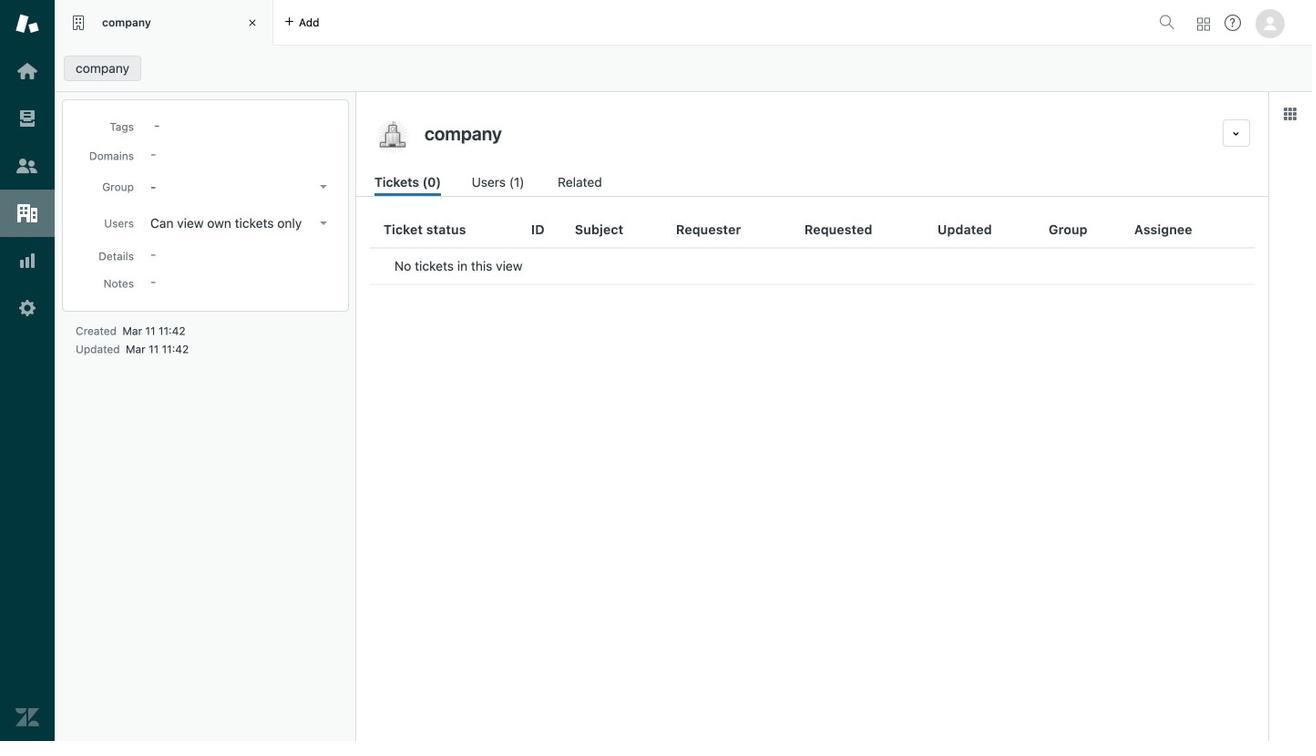 Task type: locate. For each thing, give the bounding box(es) containing it.
grid
[[356, 211, 1269, 741]]

secondary element
[[55, 50, 1313, 87]]

None text field
[[419, 119, 1216, 147]]

icon_org image
[[375, 119, 411, 156]]

tabs tab list
[[55, 0, 1152, 46]]

customers image
[[15, 154, 39, 178]]

organizations image
[[15, 201, 39, 225]]

tab
[[55, 0, 273, 46]]

views image
[[15, 107, 39, 130]]

- field
[[147, 115, 335, 135]]

get started image
[[15, 59, 39, 83]]

close image
[[243, 14, 262, 32]]

zendesk support image
[[15, 12, 39, 36]]



Task type: describe. For each thing, give the bounding box(es) containing it.
arrow down image
[[320, 185, 327, 189]]

main element
[[0, 0, 55, 741]]

apps image
[[1283, 107, 1298, 121]]

zendesk image
[[15, 706, 39, 729]]

arrow down image
[[320, 222, 327, 225]]

zendesk products image
[[1198, 18, 1211, 31]]

reporting image
[[15, 249, 39, 273]]

get help image
[[1225, 15, 1242, 31]]

admin image
[[15, 296, 39, 320]]



Task type: vqa. For each thing, say whether or not it's contained in the screenshot.
Remove icon
no



